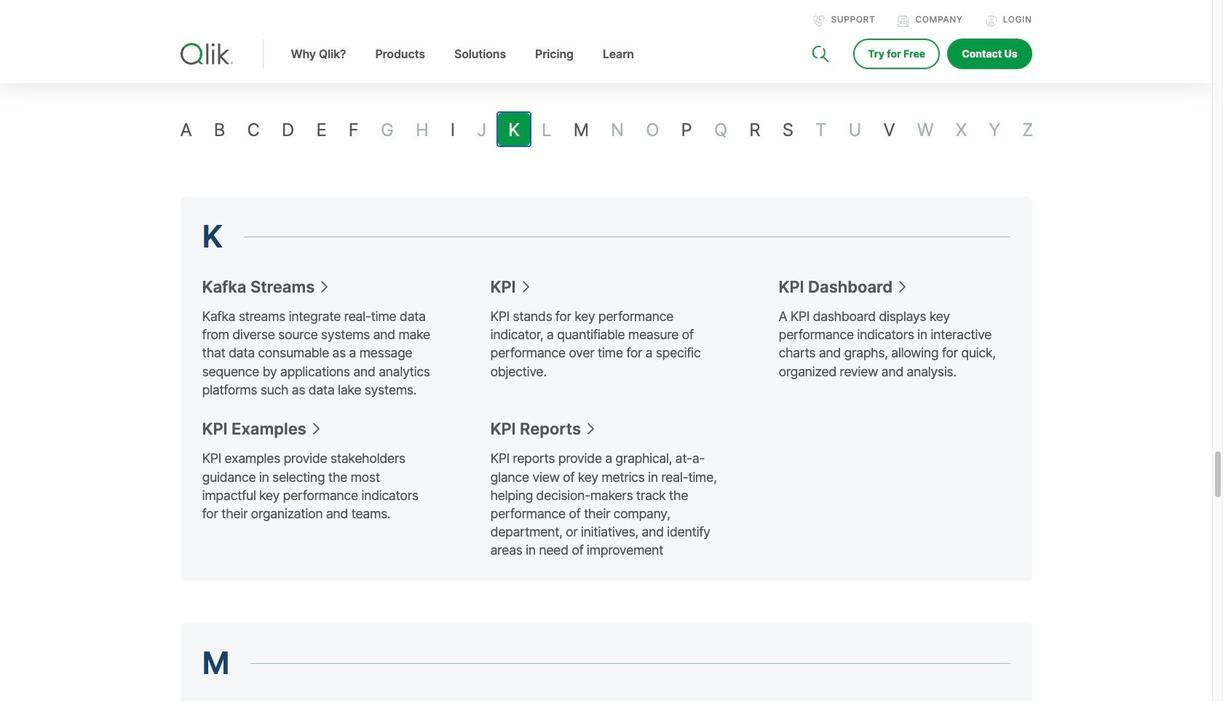 Task type: vqa. For each thing, say whether or not it's contained in the screenshot.
Support image
yes



Task type: describe. For each thing, give the bounding box(es) containing it.
login image
[[986, 15, 998, 27]]

company image
[[898, 15, 910, 27]]

support image
[[814, 15, 826, 27]]



Task type: locate. For each thing, give the bounding box(es) containing it.
qlik image
[[180, 43, 233, 65]]



